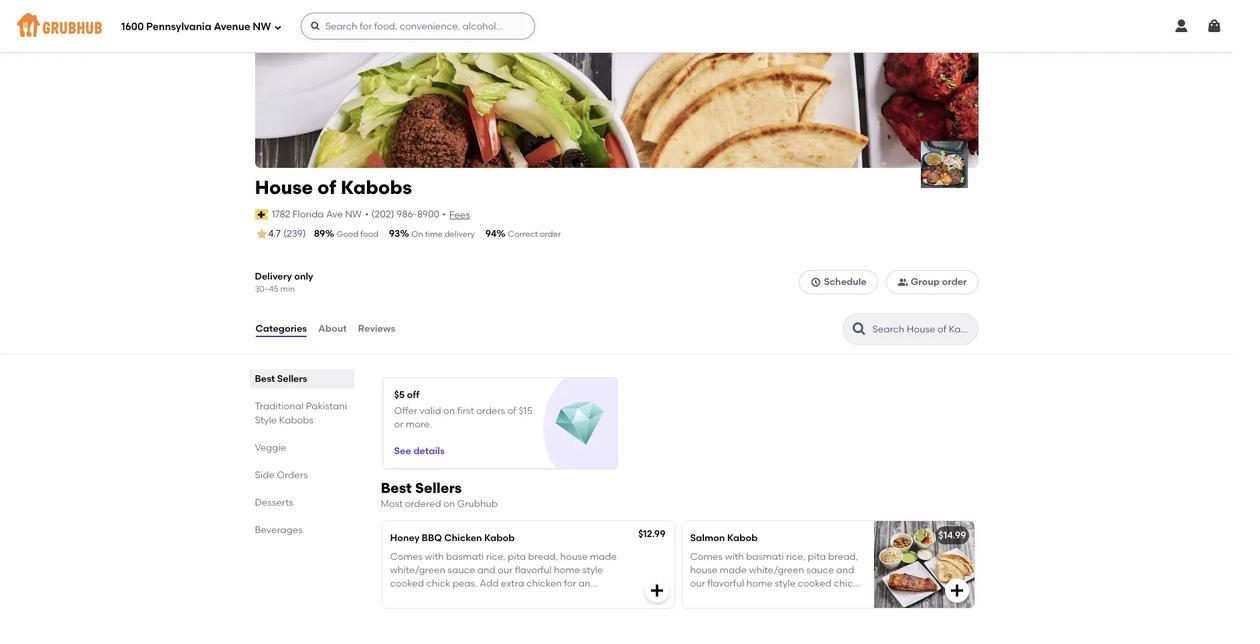 Task type: locate. For each thing, give the bounding box(es) containing it.
traditional
[[255, 401, 304, 413]]

1 and from the left
[[477, 565, 495, 577]]

pita inside 'comes with basmati rice, pita bread, house made white/green sauce and our flavorful home style cooked chick peas. add extra chicken for an additional charge.'
[[508, 552, 526, 563]]

2 basmati from the left
[[746, 552, 784, 563]]

style inside comes with basmati rice, pita bread, house made white/green sauce and our flavorful home style cooked chick peas.
[[775, 579, 795, 590]]

white/green inside comes with basmati rice, pita bread, house made white/green sauce and our flavorful home style cooked chick peas.
[[749, 565, 804, 577]]

white/green
[[390, 565, 445, 577], [749, 565, 804, 577]]

0 vertical spatial sellers
[[277, 374, 307, 385]]

nw right avenue
[[253, 21, 271, 33]]

1 horizontal spatial order
[[942, 277, 967, 288]]

0 vertical spatial peas.
[[453, 579, 477, 590]]

0 horizontal spatial order
[[540, 230, 561, 239]]

salmon kabob
[[690, 533, 758, 544]]

best inside best sellers most ordered on grubhub
[[381, 480, 412, 497]]

of
[[318, 176, 336, 199], [507, 406, 516, 417]]

kabobs down traditional
[[279, 415, 314, 427]]

peas.
[[453, 579, 477, 590], [690, 593, 715, 604]]

basmati down chicken
[[446, 552, 484, 563]]

home for salmon kabob
[[746, 579, 773, 590]]

1 horizontal spatial chick
[[834, 579, 858, 590]]

0 vertical spatial order
[[540, 230, 561, 239]]

sauce for bbq
[[448, 565, 475, 577]]

best for best sellers most ordered on grubhub
[[381, 480, 412, 497]]

sauce
[[448, 565, 475, 577], [806, 565, 834, 577]]

1 vertical spatial of
[[507, 406, 516, 417]]

home inside comes with basmati rice, pita bread, house made white/green sauce and our flavorful home style cooked chick peas.
[[746, 579, 773, 590]]

1600 pennsylvania avenue nw
[[121, 21, 271, 33]]

chick inside comes with basmati rice, pita bread, house made white/green sauce and our flavorful home style cooked chick peas.
[[834, 579, 858, 590]]

comes down honey
[[390, 552, 423, 563]]

1 horizontal spatial flavorful
[[707, 579, 744, 590]]

basmati for kabob
[[746, 552, 784, 563]]

home inside 'comes with basmati rice, pita bread, house made white/green sauce and our flavorful home style cooked chick peas. add extra chicken for an additional charge.'
[[554, 565, 580, 577]]

time
[[425, 230, 443, 239]]

comes for comes with basmati rice, pita bread, house made white/green sauce and our flavorful home style cooked chick peas. add extra chicken for an additional charge.
[[390, 552, 423, 563]]

1 horizontal spatial sellers
[[415, 480, 462, 497]]

0 horizontal spatial chick
[[426, 579, 450, 590]]

1 comes from the left
[[390, 552, 423, 563]]

our up extra
[[498, 565, 513, 577]]

order right correct
[[540, 230, 561, 239]]

0 horizontal spatial made
[[590, 552, 617, 563]]

2 pita from the left
[[808, 552, 826, 563]]

nw inside main navigation navigation
[[253, 21, 271, 33]]

flavorful down salmon kabob
[[707, 579, 744, 590]]

$14.99
[[939, 530, 966, 542]]

1 vertical spatial nw
[[345, 209, 362, 220]]

sauce inside comes with basmati rice, pita bread, house made white/green sauce and our flavorful home style cooked chick peas.
[[806, 565, 834, 577]]

1 vertical spatial best
[[381, 480, 412, 497]]

• left (202)
[[365, 209, 369, 220]]

kabob right chicken
[[484, 533, 515, 544]]

1 vertical spatial on
[[443, 499, 455, 511]]

1 sauce from the left
[[448, 565, 475, 577]]

0 horizontal spatial rice,
[[486, 552, 505, 563]]

promo image
[[555, 400, 604, 449]]

comes down salmon
[[690, 552, 723, 563]]

house
[[560, 552, 588, 563], [690, 565, 717, 577]]

1 vertical spatial style
[[775, 579, 795, 590]]

on time delivery
[[411, 230, 475, 239]]

bread,
[[528, 552, 558, 563], [828, 552, 858, 563]]

sellers inside tab
[[277, 374, 307, 385]]

made inside 'comes with basmati rice, pita bread, house made white/green sauce and our flavorful home style cooked chick peas. add extra chicken for an additional charge.'
[[590, 552, 617, 563]]

1 bread, from the left
[[528, 552, 558, 563]]

1 vertical spatial order
[[942, 277, 967, 288]]

style for comes with basmati rice, pita bread, house made white/green sauce and our flavorful home style cooked chick peas. add extra chicken for an additional charge.
[[582, 565, 603, 577]]

1 horizontal spatial basmati
[[746, 552, 784, 563]]

basmati for bbq
[[446, 552, 484, 563]]

1 vertical spatial flavorful
[[707, 579, 744, 590]]

0 vertical spatial best
[[255, 374, 275, 385]]

house of kabobs logo image
[[921, 141, 967, 188]]

on inside $5 off offer valid on first orders of $15 or more.
[[443, 406, 455, 417]]

on inside best sellers most ordered on grubhub
[[443, 499, 455, 511]]

style
[[582, 565, 603, 577], [775, 579, 795, 590]]

1 horizontal spatial our
[[690, 579, 705, 590]]

svg image
[[1173, 18, 1189, 34], [274, 23, 282, 31], [811, 277, 821, 288]]

rice, inside comes with basmati rice, pita bread, house made white/green sauce and our flavorful home style cooked chick peas.
[[786, 552, 806, 563]]

0 horizontal spatial kabobs
[[279, 415, 314, 427]]

1 with from the left
[[425, 552, 444, 563]]

house inside comes with basmati rice, pita bread, house made white/green sauce and our flavorful home style cooked chick peas.
[[690, 565, 717, 577]]

valid
[[420, 406, 441, 417]]

style
[[255, 415, 277, 427]]

0 horizontal spatial style
[[582, 565, 603, 577]]

correct
[[508, 230, 538, 239]]

0 vertical spatial nw
[[253, 21, 271, 33]]

1 horizontal spatial pita
[[808, 552, 826, 563]]

nw for 1782 florida ave nw
[[345, 209, 362, 220]]

1 horizontal spatial and
[[836, 565, 854, 577]]

2 horizontal spatial svg image
[[1173, 18, 1189, 34]]

grubhub
[[457, 499, 498, 511]]

beverages tab
[[255, 524, 349, 538]]

bread, inside comes with basmati rice, pita bread, house made white/green sauce and our flavorful home style cooked chick peas.
[[828, 552, 858, 563]]

0 vertical spatial house
[[560, 552, 588, 563]]

honey
[[390, 533, 419, 544]]

1 horizontal spatial style
[[775, 579, 795, 590]]

group
[[911, 277, 940, 288]]

and for honey bbq chicken kabob
[[477, 565, 495, 577]]

2 bread, from the left
[[828, 552, 858, 563]]

1 vertical spatial our
[[690, 579, 705, 590]]

veggie tab
[[255, 442, 349, 456]]

white/green inside 'comes with basmati rice, pita bread, house made white/green sauce and our flavorful home style cooked chick peas. add extra chicken for an additional charge.'
[[390, 565, 445, 577]]

1 horizontal spatial svg image
[[811, 277, 821, 288]]

peas. for kabob
[[690, 593, 715, 604]]

home down salmon kabob
[[746, 579, 773, 590]]

0 horizontal spatial kabob
[[484, 533, 515, 544]]

see details button
[[394, 440, 445, 464]]

florida
[[293, 209, 324, 220]]

cooked inside comes with basmati rice, pita bread, house made white/green sauce and our flavorful home style cooked chick peas.
[[798, 579, 832, 590]]

2 • from the left
[[442, 209, 446, 220]]

1 vertical spatial kabobs
[[279, 415, 314, 427]]

0 vertical spatial style
[[582, 565, 603, 577]]

with for kabob
[[725, 552, 744, 563]]

0 horizontal spatial home
[[554, 565, 580, 577]]

min
[[280, 285, 295, 294]]

reviews
[[358, 324, 395, 335]]

$15
[[519, 406, 532, 417]]

pita for salmon kabob
[[808, 552, 826, 563]]

0 horizontal spatial white/green
[[390, 565, 445, 577]]

1 horizontal spatial home
[[746, 579, 773, 590]]

sellers inside best sellers most ordered on grubhub
[[415, 480, 462, 497]]

1 horizontal spatial cooked
[[798, 579, 832, 590]]

with inside comes with basmati rice, pita bread, house made white/green sauce and our flavorful home style cooked chick peas.
[[725, 552, 744, 563]]

Search House of Kabobs search field
[[871, 324, 973, 336]]

0 horizontal spatial house
[[560, 552, 588, 563]]

comes inside comes with basmati rice, pita bread, house made white/green sauce and our flavorful home style cooked chick peas.
[[690, 552, 723, 563]]

1 vertical spatial house
[[690, 565, 717, 577]]

and inside comes with basmati rice, pita bread, house made white/green sauce and our flavorful home style cooked chick peas.
[[836, 565, 854, 577]]

0 horizontal spatial and
[[477, 565, 495, 577]]

our down salmon
[[690, 579, 705, 590]]

chick for comes with basmati rice, pita bread, house made white/green sauce and our flavorful home style cooked chick peas.
[[834, 579, 858, 590]]

1600
[[121, 21, 144, 33]]

fees button
[[449, 208, 471, 223]]

sellers up the ordered
[[415, 480, 462, 497]]

style for comes with basmati rice, pita bread, house made white/green sauce and our flavorful home style cooked chick peas.
[[775, 579, 795, 590]]

on right the ordered
[[443, 499, 455, 511]]

1 horizontal spatial •
[[442, 209, 446, 220]]

white/green down salmon kabob
[[749, 565, 804, 577]]

beverages
[[255, 525, 303, 537]]

1 horizontal spatial nw
[[345, 209, 362, 220]]

only
[[294, 271, 313, 283]]

white/green up additional
[[390, 565, 445, 577]]

our inside comes with basmati rice, pita bread, house made white/green sauce and our flavorful home style cooked chick peas.
[[690, 579, 705, 590]]

0 vertical spatial our
[[498, 565, 513, 577]]

0 horizontal spatial •
[[365, 209, 369, 220]]

our for salmon kabob
[[690, 579, 705, 590]]

flavorful inside 'comes with basmati rice, pita bread, house made white/green sauce and our flavorful home style cooked chick peas. add extra chicken for an additional charge.'
[[515, 565, 552, 577]]

made
[[590, 552, 617, 563], [720, 565, 747, 577]]

$12.99
[[638, 529, 665, 540]]

of up ave
[[318, 176, 336, 199]]

basmati inside comes with basmati rice, pita bread, house made white/green sauce and our flavorful home style cooked chick peas.
[[746, 552, 784, 563]]

2 comes from the left
[[690, 552, 723, 563]]

order right group
[[942, 277, 967, 288]]

on
[[443, 406, 455, 417], [443, 499, 455, 511]]

kabob right salmon
[[727, 533, 758, 544]]

comes for comes with basmati rice, pita bread, house made white/green sauce and our flavorful home style cooked chick peas.
[[690, 552, 723, 563]]

flavorful inside comes with basmati rice, pita bread, house made white/green sauce and our flavorful home style cooked chick peas.
[[707, 579, 744, 590]]

bread, for comes with basmati rice, pita bread, house made white/green sauce and our flavorful home style cooked chick peas.
[[828, 552, 858, 563]]

home up for
[[554, 565, 580, 577]]

house inside 'comes with basmati rice, pita bread, house made white/green sauce and our flavorful home style cooked chick peas. add extra chicken for an additional charge.'
[[560, 552, 588, 563]]

with inside 'comes with basmati rice, pita bread, house made white/green sauce and our flavorful home style cooked chick peas. add extra chicken for an additional charge.'
[[425, 552, 444, 563]]

0 vertical spatial kabobs
[[341, 176, 412, 199]]

0 horizontal spatial nw
[[253, 21, 271, 33]]

salmon kabob image
[[874, 521, 974, 609]]

1 vertical spatial made
[[720, 565, 747, 577]]

0 horizontal spatial cooked
[[390, 579, 424, 590]]

peas. down salmon
[[690, 593, 715, 604]]

order
[[540, 230, 561, 239], [942, 277, 967, 288]]

pennsylvania
[[146, 21, 211, 33]]

• left fees
[[442, 209, 446, 220]]

flavorful for salmon kabob
[[707, 579, 744, 590]]

sauce inside 'comes with basmati rice, pita bread, house made white/green sauce and our flavorful home style cooked chick peas. add extra chicken for an additional charge.'
[[448, 565, 475, 577]]

0 horizontal spatial sauce
[[448, 565, 475, 577]]

best up most
[[381, 480, 412, 497]]

traditional pakistani style kabobs
[[255, 401, 347, 427]]

0 vertical spatial of
[[318, 176, 336, 199]]

cooked
[[390, 579, 424, 590], [798, 579, 832, 590]]

nw for 1600 pennsylvania avenue nw
[[253, 21, 271, 33]]

(202)
[[371, 209, 394, 220]]

1 pita from the left
[[508, 552, 526, 563]]

with for bbq
[[425, 552, 444, 563]]

our inside 'comes with basmati rice, pita bread, house made white/green sauce and our flavorful home style cooked chick peas. add extra chicken for an additional charge.'
[[498, 565, 513, 577]]

nw right ave
[[345, 209, 362, 220]]

2 sauce from the left
[[806, 565, 834, 577]]

good
[[337, 230, 358, 239]]

flavorful up chicken
[[515, 565, 552, 577]]

order for group order
[[942, 277, 967, 288]]

0 vertical spatial flavorful
[[515, 565, 552, 577]]

sellers up traditional
[[277, 374, 307, 385]]

with down bbq
[[425, 552, 444, 563]]

1 horizontal spatial white/green
[[749, 565, 804, 577]]

made up an
[[590, 552, 617, 563]]

2 with from the left
[[725, 552, 744, 563]]

0 horizontal spatial pita
[[508, 552, 526, 563]]

comes inside 'comes with basmati rice, pita bread, house made white/green sauce and our flavorful home style cooked chick peas. add extra chicken for an additional charge.'
[[390, 552, 423, 563]]

0 vertical spatial made
[[590, 552, 617, 563]]

cooked for comes with basmati rice, pita bread, house made white/green sauce and our flavorful home style cooked chick peas.
[[798, 579, 832, 590]]

order inside button
[[942, 277, 967, 288]]

sellers
[[277, 374, 307, 385], [415, 480, 462, 497]]

1 basmati from the left
[[446, 552, 484, 563]]

1 vertical spatial peas.
[[690, 593, 715, 604]]

chick for comes with basmati rice, pita bread, house made white/green sauce and our flavorful home style cooked chick peas. add extra chicken for an additional charge.
[[426, 579, 450, 590]]

1 horizontal spatial made
[[720, 565, 747, 577]]

on left first
[[443, 406, 455, 417]]

basmati inside 'comes with basmati rice, pita bread, house made white/green sauce and our flavorful home style cooked chick peas. add extra chicken for an additional charge.'
[[446, 552, 484, 563]]

1 horizontal spatial comes
[[690, 552, 723, 563]]

basmati down salmon kabob
[[746, 552, 784, 563]]

1 horizontal spatial bread,
[[828, 552, 858, 563]]

chick
[[426, 579, 450, 590], [834, 579, 858, 590]]

kabobs
[[341, 176, 412, 199], [279, 415, 314, 427]]

bread, inside 'comes with basmati rice, pita bread, house made white/green sauce and our flavorful home style cooked chick peas. add extra chicken for an additional charge.'
[[528, 552, 558, 563]]

chicken
[[526, 579, 562, 590]]

star icon image
[[255, 228, 268, 241]]

home
[[554, 565, 580, 577], [746, 579, 773, 590]]

0 horizontal spatial comes
[[390, 552, 423, 563]]

nw inside button
[[345, 209, 362, 220]]

cooked inside 'comes with basmati rice, pita bread, house made white/green sauce and our flavorful home style cooked chick peas. add extra chicken for an additional charge.'
[[390, 579, 424, 590]]

made inside comes with basmati rice, pita bread, house made white/green sauce and our flavorful home style cooked chick peas.
[[720, 565, 747, 577]]

kabobs up (202)
[[341, 176, 412, 199]]

best up traditional
[[255, 374, 275, 385]]

and inside 'comes with basmati rice, pita bread, house made white/green sauce and our flavorful home style cooked chick peas. add extra chicken for an additional charge.'
[[477, 565, 495, 577]]

house of kabobs
[[255, 176, 412, 199]]

0 horizontal spatial with
[[425, 552, 444, 563]]

with down salmon kabob
[[725, 552, 744, 563]]

rice, inside 'comes with basmati rice, pita bread, house made white/green sauce and our flavorful home style cooked chick peas. add extra chicken for an additional charge.'
[[486, 552, 505, 563]]

1 horizontal spatial sauce
[[806, 565, 834, 577]]

traditional pakistani style kabobs tab
[[255, 400, 349, 428]]

add
[[480, 579, 499, 590]]

flavorful
[[515, 565, 552, 577], [707, 579, 744, 590]]

1 horizontal spatial kabob
[[727, 533, 758, 544]]

2 white/green from the left
[[749, 565, 804, 577]]

rice,
[[486, 552, 505, 563], [786, 552, 806, 563]]

1 vertical spatial home
[[746, 579, 773, 590]]

rice, for salmon kabob
[[786, 552, 806, 563]]

made down salmon kabob
[[720, 565, 747, 577]]

•
[[365, 209, 369, 220], [442, 209, 446, 220]]

peas. inside 'comes with basmati rice, pita bread, house made white/green sauce and our flavorful home style cooked chick peas. add extra chicken for an additional charge.'
[[453, 579, 477, 590]]

0 horizontal spatial flavorful
[[515, 565, 552, 577]]

comes
[[390, 552, 423, 563], [690, 552, 723, 563]]

1 chick from the left
[[426, 579, 450, 590]]

pita for honey bbq chicken kabob
[[508, 552, 526, 563]]

bread, for comes with basmati rice, pita bread, house made white/green sauce and our flavorful home style cooked chick peas. add extra chicken for an additional charge.
[[528, 552, 558, 563]]

peas. inside comes with basmati rice, pita bread, house made white/green sauce and our flavorful home style cooked chick peas.
[[690, 593, 715, 604]]

1 horizontal spatial peas.
[[690, 593, 715, 604]]

0 vertical spatial on
[[443, 406, 455, 417]]

2 rice, from the left
[[786, 552, 806, 563]]

reviews button
[[357, 306, 396, 354]]

delivery
[[255, 271, 292, 283]]

white/green for bbq
[[390, 565, 445, 577]]

svg image inside 'schedule' button
[[811, 277, 821, 288]]

and
[[477, 565, 495, 577], [836, 565, 854, 577]]

0 horizontal spatial sellers
[[277, 374, 307, 385]]

chick inside 'comes with basmati rice, pita bread, house made white/green sauce and our flavorful home style cooked chick peas. add extra chicken for an additional charge.'
[[426, 579, 450, 590]]

subscription pass image
[[255, 210, 268, 220]]

0 horizontal spatial our
[[498, 565, 513, 577]]

pita inside comes with basmati rice, pita bread, house made white/green sauce and our flavorful home style cooked chick peas.
[[808, 552, 826, 563]]

sellers for best sellers
[[277, 374, 307, 385]]

additional
[[390, 593, 437, 604]]

style inside 'comes with basmati rice, pita bread, house made white/green sauce and our flavorful home style cooked chick peas. add extra chicken for an additional charge.'
[[582, 565, 603, 577]]

svg image
[[1206, 18, 1222, 34], [310, 21, 321, 31], [649, 583, 665, 599], [949, 583, 965, 599]]

0 horizontal spatial basmati
[[446, 552, 484, 563]]

1 horizontal spatial best
[[381, 480, 412, 497]]

cooked for comes with basmati rice, pita bread, house made white/green sauce and our flavorful home style cooked chick peas. add extra chicken for an additional charge.
[[390, 579, 424, 590]]

1 white/green from the left
[[390, 565, 445, 577]]

2 cooked from the left
[[798, 579, 832, 590]]

1 horizontal spatial house
[[690, 565, 717, 577]]

best inside tab
[[255, 374, 275, 385]]

0 horizontal spatial peas.
[[453, 579, 477, 590]]

1 vertical spatial sellers
[[415, 480, 462, 497]]

2 and from the left
[[836, 565, 854, 577]]

see details
[[394, 446, 445, 457]]

of left $15
[[507, 406, 516, 417]]

1 horizontal spatial with
[[725, 552, 744, 563]]

offer
[[394, 406, 417, 417]]

1 cooked from the left
[[390, 579, 424, 590]]

0 horizontal spatial bread,
[[528, 552, 558, 563]]

peas. up charge.
[[453, 579, 477, 590]]

1 horizontal spatial rice,
[[786, 552, 806, 563]]

1 kabob from the left
[[484, 533, 515, 544]]

Search for food, convenience, alcohol... search field
[[300, 13, 535, 40]]

0 vertical spatial home
[[554, 565, 580, 577]]

house down salmon
[[690, 565, 717, 577]]

1 horizontal spatial of
[[507, 406, 516, 417]]

0 horizontal spatial best
[[255, 374, 275, 385]]

house up for
[[560, 552, 588, 563]]

1 rice, from the left
[[486, 552, 505, 563]]

2 chick from the left
[[834, 579, 858, 590]]



Task type: describe. For each thing, give the bounding box(es) containing it.
best sellers tab
[[255, 373, 349, 387]]

986-
[[397, 209, 417, 220]]

comes with basmati rice, pita bread, house made white/green sauce and our flavorful home style cooked chick peas. add extra chicken for an additional charge.
[[390, 552, 617, 604]]

comes with basmati rice, pita bread, house made white/green sauce and our flavorful home style cooked chick peas.
[[690, 552, 858, 604]]

93
[[389, 228, 400, 240]]

on for off
[[443, 406, 455, 417]]

side
[[255, 470, 275, 482]]

chicken
[[444, 533, 482, 544]]

search icon image
[[851, 322, 867, 338]]

kabobs inside traditional pakistani style kabobs
[[279, 415, 314, 427]]

(202) 986-8900 button
[[371, 208, 440, 222]]

extra
[[501, 579, 524, 590]]

avenue
[[214, 21, 250, 33]]

honey bbq chicken kabob
[[390, 533, 515, 544]]

house for comes with basmati rice, pita bread, house made white/green sauce and our flavorful home style cooked chick peas.
[[690, 565, 717, 577]]

about
[[318, 324, 347, 335]]

(239)
[[283, 228, 306, 240]]

charge.
[[439, 593, 474, 604]]

desserts
[[255, 498, 293, 509]]

8900
[[417, 209, 440, 220]]

best sellers
[[255, 374, 307, 385]]

correct order
[[508, 230, 561, 239]]

ave
[[326, 209, 343, 220]]

1782 florida ave nw
[[272, 209, 362, 220]]

or
[[394, 419, 403, 431]]

home for honey bbq chicken kabob
[[554, 565, 580, 577]]

$5 off offer valid on first orders of $15 or more.
[[394, 390, 532, 431]]

0 horizontal spatial of
[[318, 176, 336, 199]]

flavorful for honey bbq chicken kabob
[[515, 565, 552, 577]]

side orders tab
[[255, 469, 349, 483]]

fees
[[449, 209, 470, 221]]

1 horizontal spatial kabobs
[[341, 176, 412, 199]]

people icon image
[[897, 277, 908, 288]]

sauce for kabob
[[806, 565, 834, 577]]

side orders
[[255, 470, 308, 482]]

desserts tab
[[255, 496, 349, 511]]

made for comes with basmati rice, pita bread, house made white/green sauce and our flavorful home style cooked chick peas. add extra chicken for an additional charge.
[[590, 552, 617, 563]]

more.
[[406, 419, 432, 431]]

peas. for bbq
[[453, 579, 477, 590]]

caret left icon image
[[270, 15, 286, 31]]

house
[[255, 176, 313, 199]]

sellers for best sellers most ordered on grubhub
[[415, 480, 462, 497]]

rice, for honey bbq chicken kabob
[[486, 552, 505, 563]]

pakistani
[[306, 401, 347, 413]]

see
[[394, 446, 411, 457]]

group order
[[911, 277, 967, 288]]

and for salmon kabob
[[836, 565, 854, 577]]

off
[[407, 390, 419, 401]]

delivery
[[445, 230, 475, 239]]

• (202) 986-8900 • fees
[[365, 209, 470, 221]]

group order button
[[886, 271, 978, 295]]

white/green for kabob
[[749, 565, 804, 577]]

of inside $5 off offer valid on first orders of $15 or more.
[[507, 406, 516, 417]]

most
[[381, 499, 403, 511]]

veggie
[[255, 443, 286, 454]]

made for comes with basmati rice, pita bread, house made white/green sauce and our flavorful home style cooked chick peas.
[[720, 565, 747, 577]]

0 horizontal spatial svg image
[[274, 23, 282, 31]]

for
[[564, 579, 576, 590]]

89
[[314, 228, 325, 240]]

salmon
[[690, 533, 725, 544]]

our for honey bbq chicken kabob
[[498, 565, 513, 577]]

1 • from the left
[[365, 209, 369, 220]]

categories button
[[255, 306, 308, 354]]

ordered
[[405, 499, 441, 511]]

categories
[[256, 324, 307, 335]]

details
[[413, 446, 445, 457]]

food
[[360, 230, 378, 239]]

house for comes with basmati rice, pita bread, house made white/green sauce and our flavorful home style cooked chick peas. add extra chicken for an additional charge.
[[560, 552, 588, 563]]

1782
[[272, 209, 290, 220]]

orders
[[277, 470, 308, 482]]

$5
[[394, 390, 405, 401]]

4.7
[[268, 228, 281, 240]]

an
[[579, 579, 590, 590]]

30–45
[[255, 285, 278, 294]]

schedule button
[[799, 271, 878, 295]]

good food
[[337, 230, 378, 239]]

on for sellers
[[443, 499, 455, 511]]

94
[[485, 228, 497, 240]]

order for correct order
[[540, 230, 561, 239]]

on
[[411, 230, 423, 239]]

best sellers most ordered on grubhub
[[381, 480, 498, 511]]

best for best sellers
[[255, 374, 275, 385]]

orders
[[476, 406, 505, 417]]

2 kabob from the left
[[727, 533, 758, 544]]

schedule
[[824, 277, 867, 288]]

about button
[[318, 306, 347, 354]]

bbq
[[422, 533, 442, 544]]

delivery only 30–45 min
[[255, 271, 313, 294]]

main navigation navigation
[[0, 0, 1233, 52]]

1782 florida ave nw button
[[271, 207, 362, 222]]

first
[[457, 406, 474, 417]]



Task type: vqa. For each thing, say whether or not it's contained in the screenshot.
BREAD,
yes



